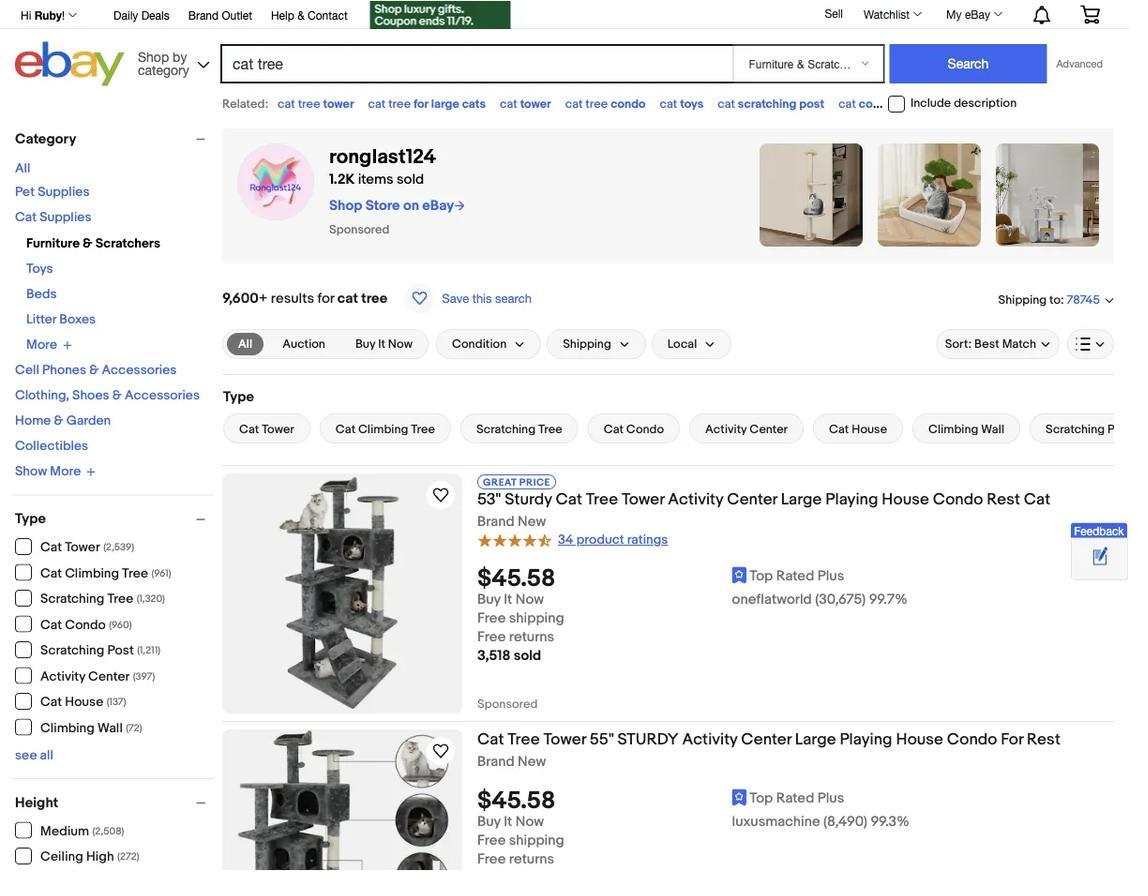 Task type: vqa. For each thing, say whether or not it's contained in the screenshot.
main content
yes



Task type: locate. For each thing, give the bounding box(es) containing it.
2 new from the top
[[518, 754, 546, 770]]

0 vertical spatial buy it now
[[355, 337, 413, 351]]

1 vertical spatial shop
[[329, 197, 362, 214]]

sold inside ronglast124 1.2k items sold shop store on ebay sponsored
[[397, 171, 424, 188]]

tree right related:
[[298, 97, 320, 111]]

0 vertical spatial rated
[[776, 568, 814, 585]]

1 vertical spatial it
[[504, 591, 512, 608]]

1 vertical spatial post
[[107, 643, 134, 659]]

1 vertical spatial $45.58
[[477, 787, 555, 816]]

free
[[477, 610, 506, 627], [477, 629, 506, 646], [477, 832, 506, 849], [477, 851, 506, 868]]

returns for oneflatworld (30,675) 99.7% free shipping free returns 3,518 sold
[[509, 629, 554, 646]]

shipping to : 78745
[[998, 292, 1100, 307]]

1 tower from the left
[[323, 97, 354, 111]]

shipping inside dropdown button
[[563, 337, 611, 351]]

0 vertical spatial all link
[[15, 161, 30, 177]]

account navigation
[[10, 0, 1114, 31]]

cat supplies
[[15, 210, 91, 226]]

0 vertical spatial top rated plus
[[750, 568, 844, 585]]

garden
[[66, 413, 111, 429]]

now
[[388, 337, 413, 351], [515, 591, 544, 608], [515, 814, 544, 831]]

top rated plus image for oneflatworld (30,675) 99.7%
[[732, 567, 747, 584]]

new right watch cat tree tower  55" sturdy activity center large playing house condo for rest icon
[[518, 754, 546, 770]]

cell
[[15, 362, 39, 378]]

ronglast124 1.2k items sold shop store on ebay sponsored
[[329, 144, 454, 237]]

buy for oneflatworld (30,675) 99.7%
[[477, 591, 501, 608]]

1 horizontal spatial wall
[[981, 422, 1004, 437]]

auction link
[[271, 333, 337, 355]]

cat condo (960)
[[40, 617, 132, 633]]

tower
[[323, 97, 354, 111], [520, 97, 551, 111]]

& inside furniture & scratchers toys beds litter boxes
[[83, 236, 92, 252]]

1 vertical spatial top
[[750, 790, 773, 807]]

0 horizontal spatial post
[[107, 643, 134, 659]]

& right furniture
[[83, 236, 92, 252]]

tower inside cat tower link
[[262, 422, 294, 437]]

activity up ratings
[[668, 490, 723, 509]]

1 vertical spatial brand
[[477, 513, 514, 530]]

supplies for cat supplies
[[40, 210, 91, 226]]

condo left include
[[859, 97, 894, 111]]

cat right toys
[[718, 97, 735, 111]]

plus
[[818, 568, 844, 585], [818, 790, 844, 807]]

cat down pet at top
[[15, 210, 37, 226]]

cat down scratching post link at the right of page
[[1024, 490, 1051, 509]]

returns inside the luxusmachine (8,490) 99.3% free shipping free returns
[[509, 851, 554, 868]]

0 vertical spatial playing
[[826, 490, 878, 509]]

sold inside oneflatworld (30,675) 99.7% free shipping free returns 3,518 sold
[[514, 648, 541, 665]]

2 vertical spatial brand
[[477, 754, 514, 770]]

watch 53" sturdy cat tree tower activity center large playing house condo rest cat image
[[430, 484, 452, 506]]

top rated plus image for luxusmachine (8,490) 99.3%
[[732, 789, 747, 806]]

supplies down pet supplies at the top left
[[40, 210, 91, 226]]

& right help
[[297, 8, 305, 22]]

1 vertical spatial all
[[238, 337, 252, 351]]

0 vertical spatial shop
[[138, 49, 169, 64]]

99.7%
[[869, 591, 908, 608]]

2 vertical spatial now
[[515, 814, 544, 831]]

brand down the 53" at the left
[[477, 513, 514, 530]]

1 top from the top
[[750, 568, 773, 585]]

2 vertical spatial buy it now
[[477, 814, 544, 831]]

see
[[15, 747, 37, 763]]

cat right post
[[839, 97, 856, 111]]

top rated plus image
[[732, 567, 747, 584], [732, 789, 747, 806]]

condition
[[452, 337, 507, 351]]

top up oneflatworld
[[750, 568, 773, 585]]

accessories down cell phones & accessories link
[[125, 388, 200, 404]]

wall inside main content
[[981, 422, 1004, 437]]

(137)
[[107, 696, 126, 709]]

cat right cat tower
[[336, 422, 356, 437]]

cat up the cat climbing tree (961)
[[40, 540, 62, 556]]

cat for cat toys
[[660, 97, 677, 111]]

cat tower link
[[223, 414, 310, 444]]

0 horizontal spatial condo
[[611, 97, 646, 111]]

2 vertical spatial buy
[[477, 814, 501, 831]]

1 rated from the top
[[776, 568, 814, 585]]

plus for luxusmachine (8,490) 99.3%
[[818, 790, 844, 807]]

cat tower
[[500, 97, 551, 111]]

wall left "(72)"
[[97, 720, 123, 736]]

activity
[[705, 422, 747, 437], [668, 490, 723, 509], [40, 669, 85, 685], [682, 730, 738, 749]]

0 horizontal spatial wall
[[97, 720, 123, 736]]

1 vertical spatial large
[[795, 730, 836, 749]]

condo left cat toys
[[611, 97, 646, 111]]

top rated plus up the 'luxusmachine'
[[750, 790, 844, 807]]

0 horizontal spatial tower
[[323, 97, 354, 111]]

plus up (8,490)
[[818, 790, 844, 807]]

boxes
[[59, 312, 96, 328]]

climbing
[[358, 422, 408, 437], [929, 422, 979, 437], [65, 566, 119, 581], [40, 720, 95, 736]]

scratching inside scratching tree link
[[476, 422, 536, 437]]

1 vertical spatial accessories
[[125, 388, 200, 404]]

tower up the cat climbing tree (961)
[[65, 540, 100, 556]]

cat left toys
[[660, 97, 677, 111]]

cat right watch cat tree tower  55" sturdy activity center large playing house condo for rest icon
[[477, 730, 504, 749]]

0 vertical spatial returns
[[509, 629, 554, 646]]

all link down 9,600
[[227, 333, 264, 355]]

ronglast124 image
[[237, 143, 314, 220], [760, 143, 863, 247], [878, 143, 981, 247], [996, 143, 1099, 247]]

cat for cat tree for large cats
[[368, 97, 386, 111]]

center up the 'luxusmachine'
[[741, 730, 792, 749]]

1 horizontal spatial sold
[[514, 648, 541, 665]]

brand inside "link"
[[188, 8, 219, 22]]

scratching up great price dropdown button
[[476, 422, 536, 437]]

1 horizontal spatial all link
[[227, 333, 264, 355]]

cat right sturdy
[[556, 490, 582, 509]]

post
[[1108, 422, 1129, 437], [107, 643, 134, 659]]

listing options selector. list view selected. image
[[1076, 337, 1106, 352]]

tree up 'buy it now' link
[[361, 290, 388, 307]]

tree up product at the bottom
[[586, 490, 618, 509]]

1 vertical spatial ebay
[[422, 197, 454, 214]]

:
[[1061, 292, 1064, 307]]

0 vertical spatial shipping
[[998, 292, 1047, 307]]

shop down 1.2k
[[329, 197, 362, 214]]

& right shoes
[[112, 388, 122, 404]]

3,518
[[477, 648, 511, 665]]

cat for cat tree condo
[[565, 97, 583, 111]]

activity up cat house (137) in the bottom of the page
[[40, 669, 85, 685]]

1 vertical spatial buy
[[477, 591, 501, 608]]

shipping inside the luxusmachine (8,490) 99.3% free shipping free returns
[[509, 832, 564, 849]]

1 top rated plus image from the top
[[732, 567, 747, 584]]

4 free from the top
[[477, 851, 506, 868]]

your shopping cart image
[[1079, 5, 1101, 24]]

tree left large
[[388, 97, 411, 111]]

& right home
[[54, 413, 63, 429]]

0 vertical spatial sold
[[397, 171, 424, 188]]

tree
[[411, 422, 435, 437], [538, 422, 562, 437], [586, 490, 618, 509], [122, 566, 148, 581], [107, 591, 133, 607], [508, 730, 540, 749]]

tower up ronglast124
[[323, 97, 354, 111]]

tower left 55"
[[543, 730, 586, 749]]

rated up the 'luxusmachine'
[[776, 790, 814, 807]]

0 vertical spatial supplies
[[38, 184, 90, 200]]

53"
[[477, 490, 501, 509]]

post for scratching post (1,211)
[[107, 643, 134, 659]]

cat right "results"
[[337, 290, 358, 307]]

rest right for
[[1027, 730, 1061, 749]]

sold up on
[[397, 171, 424, 188]]

tower right cats
[[520, 97, 551, 111]]

tree
[[298, 97, 320, 111], [388, 97, 411, 111], [586, 97, 608, 111], [361, 290, 388, 307]]

climbing down sort:
[[929, 422, 979, 437]]

1 vertical spatial now
[[515, 591, 544, 608]]

1 horizontal spatial type
[[223, 388, 254, 405]]

top rated plus up oneflatworld
[[750, 568, 844, 585]]

1 ronglast124 image from the left
[[237, 143, 314, 220]]

shipping inside shipping to : 78745
[[998, 292, 1047, 307]]

1 horizontal spatial condo
[[859, 97, 894, 111]]

2 tower from the left
[[520, 97, 551, 111]]

more down litter
[[26, 337, 57, 353]]

hi ruby !
[[21, 8, 65, 22]]

plus up (30,675) on the right of the page
[[818, 568, 844, 585]]

include
[[911, 96, 951, 111]]

condo
[[611, 97, 646, 111], [859, 97, 894, 111]]

1 horizontal spatial for
[[414, 97, 428, 111]]

more down collectibles link
[[50, 464, 81, 480]]

tree for tower
[[298, 97, 320, 111]]

1 horizontal spatial ebay
[[965, 8, 990, 21]]

0 vertical spatial more
[[26, 337, 57, 353]]

0 vertical spatial type
[[223, 388, 254, 405]]

new down sturdy
[[518, 513, 546, 530]]

0 vertical spatial wall
[[981, 422, 1004, 437]]

1 shipping from the top
[[509, 610, 564, 627]]

2 top rated plus image from the top
[[732, 789, 747, 806]]

1 horizontal spatial shipping
[[998, 292, 1047, 307]]

1 vertical spatial rated
[[776, 790, 814, 807]]

large
[[431, 97, 459, 111]]

None submit
[[890, 44, 1047, 83]]

1 plus from the top
[[818, 568, 844, 585]]

2 top from the top
[[750, 790, 773, 807]]

returns inside oneflatworld (30,675) 99.7% free shipping free returns 3,518 sold
[[509, 629, 554, 646]]

(960)
[[109, 619, 132, 631]]

cat tree for large cats
[[368, 97, 486, 111]]

all down 9,600
[[238, 337, 252, 351]]

condo inside the great price 53" sturdy cat tree tower activity center large playing house condo rest cat brand new
[[933, 490, 983, 509]]

2 returns from the top
[[509, 851, 554, 868]]

0 horizontal spatial ebay
[[422, 197, 454, 214]]

shipping for shipping
[[563, 337, 611, 351]]

1 vertical spatial returns
[[509, 851, 554, 868]]

sold right 3,518
[[514, 648, 541, 665]]

1 horizontal spatial rest
[[1027, 730, 1061, 749]]

collectibles link
[[15, 438, 88, 454]]

0 vertical spatial $45.58
[[477, 565, 555, 594]]

see all
[[15, 747, 53, 763]]

0 horizontal spatial rest
[[987, 490, 1020, 509]]

rated up oneflatworld
[[776, 568, 814, 585]]

new inside "cat tree tower  55" sturdy activity center large playing house condo for rest brand new"
[[518, 754, 546, 770]]

more
[[26, 337, 57, 353], [50, 464, 81, 480]]

scratching
[[476, 422, 536, 437], [1046, 422, 1105, 437], [40, 591, 104, 607], [40, 643, 104, 659]]

cat supplies link
[[15, 210, 91, 226]]

tree left 55"
[[508, 730, 540, 749]]

tree for for
[[388, 97, 411, 111]]

2 top rated plus from the top
[[750, 790, 844, 807]]

0 vertical spatial top
[[750, 568, 773, 585]]

cat tree tower  55" sturdy activity center large playing house condo for rest link
[[477, 730, 1114, 754]]

&
[[297, 8, 305, 22], [83, 236, 92, 252], [89, 362, 99, 378], [112, 388, 122, 404], [54, 413, 63, 429]]

type
[[223, 388, 254, 405], [15, 511, 46, 528]]

1 horizontal spatial post
[[1108, 422, 1129, 437]]

scratching down cat condo (960)
[[40, 643, 104, 659]]

0 vertical spatial accessories
[[102, 362, 177, 378]]

1 vertical spatial plus
[[818, 790, 844, 807]]

cat down cat tower (2,539)
[[40, 566, 62, 581]]

main content
[[222, 121, 1129, 871]]

cell phones & accessories clothing, shoes & accessories home & garden collectibles
[[15, 362, 200, 454]]

1 vertical spatial buy it now
[[477, 591, 544, 608]]

0 vertical spatial plus
[[818, 568, 844, 585]]

large down the activity center
[[781, 490, 822, 509]]

2 $45.58 from the top
[[477, 787, 555, 816]]

1 horizontal spatial tower
[[520, 97, 551, 111]]

shipping for oneflatworld (30,675) 99.7% free shipping free returns 3,518 sold
[[509, 610, 564, 627]]

house inside the great price 53" sturdy cat tree tower activity center large playing house condo rest cat brand new
[[882, 490, 929, 509]]

accessories up 'clothing, shoes & accessories' link
[[102, 362, 177, 378]]

get the coupon image
[[370, 1, 511, 29]]

0 vertical spatial it
[[378, 337, 385, 351]]

it for luxusmachine (8,490) 99.3%
[[504, 814, 512, 831]]

top up the 'luxusmachine'
[[750, 790, 773, 807]]

main content containing $45.58
[[222, 121, 1129, 871]]

shoes
[[72, 388, 109, 404]]

1 vertical spatial all link
[[227, 333, 264, 355]]

shipping
[[509, 610, 564, 627], [509, 832, 564, 849]]

top for oneflatworld (30,675) 99.7%
[[750, 568, 773, 585]]

cat up scratching post (1,211)
[[40, 617, 62, 633]]

results
[[271, 290, 314, 307]]

show
[[15, 464, 47, 480]]

collectibles
[[15, 438, 88, 454]]

height
[[15, 794, 58, 811]]

1 new from the top
[[518, 513, 546, 530]]

1 vertical spatial top rated plus
[[750, 790, 844, 807]]

1 returns from the top
[[509, 629, 554, 646]]

cat for cat supplies
[[15, 210, 37, 226]]

buy
[[355, 337, 375, 351], [477, 591, 501, 608], [477, 814, 501, 831]]

1 vertical spatial supplies
[[40, 210, 91, 226]]

tree up watch 53" sturdy cat tree tower activity center large playing house condo rest cat icon at the left bottom of page
[[411, 422, 435, 437]]

53" sturdy cat tree tower activity center large playing house condo rest cat image
[[222, 474, 462, 714]]

cat right cats
[[500, 97, 517, 111]]

shop left by
[[138, 49, 169, 64]]

cell phones & accessories link
[[15, 362, 177, 378]]

medium
[[40, 823, 89, 839]]

activity right the sturdy
[[682, 730, 738, 749]]

1 vertical spatial playing
[[840, 730, 892, 749]]

litter
[[928, 97, 954, 111]]

78745
[[1067, 293, 1100, 307]]

activity up 53" sturdy cat tree tower activity center large playing house condo rest cat heading
[[705, 422, 747, 437]]

all up pet at top
[[15, 161, 30, 177]]

shop inside shop by category
[[138, 49, 169, 64]]

scratching up cat condo (960)
[[40, 591, 104, 607]]

2 vertical spatial it
[[504, 814, 512, 831]]

shipping inside oneflatworld (30,675) 99.7% free shipping free returns 3,518 sold
[[509, 610, 564, 627]]

for left large
[[414, 97, 428, 111]]

0 horizontal spatial shop
[[138, 49, 169, 64]]

buy it now for oneflatworld (30,675) 99.7%
[[477, 591, 544, 608]]

ebay right on
[[422, 197, 454, 214]]

cat right related:
[[278, 97, 295, 111]]

tree inside the great price 53" sturdy cat tree tower activity center large playing house condo rest cat brand new
[[586, 490, 618, 509]]

center inside "cat tree tower  55" sturdy activity center large playing house condo for rest brand new"
[[741, 730, 792, 749]]

1.2k
[[329, 171, 355, 188]]

center down the activity center
[[727, 490, 777, 509]]

supplies up cat supplies
[[38, 184, 90, 200]]

shop
[[138, 49, 169, 64], [329, 197, 362, 214]]

shipping
[[998, 292, 1047, 307], [563, 337, 611, 351]]

cat left litter
[[908, 97, 926, 111]]

9,600
[[222, 290, 259, 307]]

1 vertical spatial wall
[[97, 720, 123, 736]]

tower down auction link
[[262, 422, 294, 437]]

large inside "cat tree tower  55" sturdy activity center large playing house condo for rest brand new"
[[795, 730, 836, 749]]

tower inside the great price 53" sturdy cat tree tower activity center large playing house condo rest cat brand new
[[622, 490, 664, 509]]

top rated plus for oneflatworld (30,675) 99.7%
[[750, 568, 844, 585]]

tree inside "cat tree tower  55" sturdy activity center large playing house condo for rest brand new"
[[508, 730, 540, 749]]

brand left outlet at the top left of the page
[[188, 8, 219, 22]]

buy it now
[[355, 337, 413, 351], [477, 591, 544, 608], [477, 814, 544, 831]]

0 horizontal spatial type
[[15, 511, 46, 528]]

1 vertical spatial more
[[50, 464, 81, 480]]

see all button
[[15, 747, 53, 763]]

scratching for scratching post
[[1046, 422, 1105, 437]]

cat for cat scratching post
[[718, 97, 735, 111]]

height button
[[15, 794, 214, 811]]

shop by category banner
[[10, 0, 1114, 91]]

center up 53" sturdy cat tree tower activity center large playing house condo rest cat heading
[[750, 422, 788, 437]]

sturdy
[[505, 490, 552, 509]]

cat up 53" sturdy cat tree tower activity center large playing house condo rest cat link
[[829, 422, 849, 437]]

plus for oneflatworld (30,675) 99.7%
[[818, 568, 844, 585]]

ebay right my
[[965, 8, 990, 21]]

cat for cat tower (2,539)
[[40, 540, 62, 556]]

0 horizontal spatial shipping
[[563, 337, 611, 351]]

cat down shipping dropdown button
[[604, 422, 624, 437]]

it
[[378, 337, 385, 351], [504, 591, 512, 608], [504, 814, 512, 831]]

cat inside "cat tree tower  55" sturdy activity center large playing house condo for rest brand new"
[[477, 730, 504, 749]]

clothing, shoes & accessories link
[[15, 388, 200, 404]]

brand right watch cat tree tower  55" sturdy activity center large playing house condo for rest icon
[[477, 754, 514, 770]]

tower up ratings
[[622, 490, 664, 509]]

0 vertical spatial new
[[518, 513, 546, 530]]

0 vertical spatial shipping
[[509, 610, 564, 627]]

accessories
[[102, 362, 177, 378], [125, 388, 200, 404]]

0 vertical spatial now
[[388, 337, 413, 351]]

2 shipping from the top
[[509, 832, 564, 849]]

1 vertical spatial top rated plus image
[[732, 789, 747, 806]]

tree inside main content
[[361, 290, 388, 307]]

wall down sort: best match
[[981, 422, 1004, 437]]

$45.58 for luxusmachine (8,490) 99.3%
[[477, 787, 555, 816]]

34
[[558, 532, 574, 548]]

center
[[750, 422, 788, 437], [727, 490, 777, 509], [88, 669, 130, 685], [741, 730, 792, 749]]

brand
[[188, 8, 219, 22], [477, 513, 514, 530], [477, 754, 514, 770]]

cat down the all text field at the left top of the page
[[239, 422, 259, 437]]

2 plus from the top
[[818, 790, 844, 807]]

climbing down cat house (137) in the bottom of the page
[[40, 720, 95, 736]]

1 vertical spatial shipping
[[509, 832, 564, 849]]

1 top rated plus from the top
[[750, 568, 844, 585]]

ronglast124 link
[[329, 144, 436, 169]]

cat for cat condo
[[839, 97, 856, 111]]

0 vertical spatial rest
[[987, 490, 1020, 509]]

cat condo
[[839, 97, 894, 111]]

rest down climbing wall
[[987, 490, 1020, 509]]

1 vertical spatial shipping
[[563, 337, 611, 351]]

cat tree tower  55" sturdy activity center large playing house condo for rest brand new
[[477, 730, 1061, 770]]

top rated plus image up oneflatworld
[[732, 567, 747, 584]]

playing down the cat house
[[826, 490, 878, 509]]

climbing down cat tower (2,539)
[[65, 566, 119, 581]]

category button
[[15, 130, 214, 147]]

daily deals link
[[114, 6, 169, 26]]

for right "results"
[[317, 290, 334, 307]]

shipping button
[[547, 329, 646, 359]]

cat for cat tree tower  55" sturdy activity center large playing house condo for rest brand new
[[477, 730, 504, 749]]

1 horizontal spatial shop
[[329, 197, 362, 214]]

all link up pet at top
[[15, 161, 30, 177]]

0 vertical spatial large
[[781, 490, 822, 509]]

cat up climbing wall (72)
[[40, 694, 62, 710]]

0 vertical spatial post
[[1108, 422, 1129, 437]]

climbing down 'buy it now' link
[[358, 422, 408, 437]]

type up cat tower link
[[223, 388, 254, 405]]

scratching for scratching post (1,211)
[[40, 643, 104, 659]]

Search for anything text field
[[223, 46, 729, 82]]

0 horizontal spatial for
[[317, 290, 334, 307]]

0 vertical spatial ebay
[[965, 8, 990, 21]]

scratching tree (1,320)
[[40, 591, 165, 607]]

1 $45.58 from the top
[[477, 565, 555, 594]]

2 rated from the top
[[776, 790, 814, 807]]

tree down the 'shop by category' 'banner' at the top of page
[[586, 97, 608, 111]]

1 vertical spatial new
[[518, 754, 546, 770]]

it for oneflatworld (30,675) 99.7%
[[504, 591, 512, 608]]

2 ronglast124 image from the left
[[760, 143, 863, 247]]

cat for cat condo (960)
[[40, 617, 62, 633]]

cat tree tower  55" sturdy activity center large playing house condo for rest heading
[[477, 730, 1061, 749]]

0 horizontal spatial sold
[[397, 171, 424, 188]]

cat right cat tower in the left top of the page
[[565, 97, 583, 111]]

wall for climbing wall
[[981, 422, 1004, 437]]

scratching inside scratching post link
[[1046, 422, 1105, 437]]

1 vertical spatial sold
[[514, 648, 541, 665]]

(961)
[[151, 567, 171, 580]]

post for scratching post
[[1108, 422, 1129, 437]]

cat house
[[829, 422, 887, 437]]

1 vertical spatial rest
[[1027, 730, 1061, 749]]

cat up ronglast124
[[368, 97, 386, 111]]

playing up (8,490)
[[840, 730, 892, 749]]

type inside main content
[[223, 388, 254, 405]]

0 vertical spatial top rated plus image
[[732, 567, 747, 584]]

scratching down listing options selector. list view selected. image
[[1046, 422, 1105, 437]]

0 horizontal spatial all
[[15, 161, 30, 177]]

0 vertical spatial brand
[[188, 8, 219, 22]]



Task type: describe. For each thing, give the bounding box(es) containing it.
shipping for luxusmachine (8,490) 99.3% free shipping free returns
[[509, 832, 564, 849]]

top rated plus for luxusmachine (8,490) 99.3%
[[750, 790, 844, 807]]

(30,675)
[[815, 591, 866, 608]]

1 vertical spatial for
[[317, 290, 334, 307]]

& up shoes
[[89, 362, 99, 378]]

cat scratching post
[[718, 97, 824, 111]]

show more button
[[15, 464, 96, 480]]

ceiling
[[40, 849, 83, 865]]

search
[[495, 291, 532, 305]]

scratching post link
[[1030, 414, 1129, 444]]

buy it now inside 'buy it now' link
[[355, 337, 413, 351]]

great price 53" sturdy cat tree tower activity center large playing house condo rest cat brand new
[[477, 476, 1051, 530]]

2 free from the top
[[477, 629, 506, 646]]

save this search
[[442, 291, 532, 305]]

ebay inside ronglast124 1.2k items sold shop store on ebay sponsored
[[422, 197, 454, 214]]

playing inside "cat tree tower  55" sturdy activity center large playing house condo for rest brand new"
[[840, 730, 892, 749]]

litter boxes link
[[26, 312, 96, 328]]

cat for cat house (137)
[[40, 694, 62, 710]]

scratching tree link
[[460, 414, 578, 444]]

cat tower (2,539)
[[40, 540, 134, 556]]

center inside activity center link
[[750, 422, 788, 437]]

now for oneflatworld (30,675) 99.7%
[[515, 591, 544, 608]]

center up (137)
[[88, 669, 130, 685]]

deals
[[141, 8, 169, 22]]

playing inside the great price 53" sturdy cat tree tower activity center large playing house condo rest cat brand new
[[826, 490, 878, 509]]

buy it now link
[[344, 333, 424, 355]]

cat for cat tower
[[500, 97, 517, 111]]

watch cat tree tower  55" sturdy activity center large playing house condo for rest image
[[430, 740, 452, 762]]

cat for cat litter
[[908, 97, 926, 111]]

0 vertical spatial all
[[15, 161, 30, 177]]

supplies for pet supplies
[[38, 184, 90, 200]]

cat house link
[[813, 414, 903, 444]]

related:
[[222, 97, 268, 111]]

description
[[954, 96, 1017, 111]]

cat tree tower
[[278, 97, 354, 111]]

tower inside "cat tree tower  55" sturdy activity center large playing house condo for rest brand new"
[[543, 730, 586, 749]]

save this search button
[[399, 282, 537, 314]]

rated for luxusmachine (8,490) 99.3%
[[776, 790, 814, 807]]

now for luxusmachine (8,490) 99.3%
[[515, 814, 544, 831]]

!
[[62, 8, 65, 22]]

luxusmachine (8,490) 99.3% free shipping free returns
[[477, 814, 909, 868]]

cat for cat condo
[[604, 422, 624, 437]]

ebay inside my ebay link
[[965, 8, 990, 21]]

cat for cat house
[[829, 422, 849, 437]]

All selected text field
[[238, 336, 252, 353]]

buy it now for luxusmachine (8,490) 99.3%
[[477, 814, 544, 831]]

2 condo from the left
[[859, 97, 894, 111]]

tree for condo
[[586, 97, 608, 111]]

climbing wall link
[[913, 414, 1020, 444]]

condition button
[[436, 329, 541, 359]]

cat tree tower  55" sturdy activity center large playing house condo for rest image
[[222, 730, 462, 871]]

pet supplies link
[[15, 184, 90, 200]]

my ebay
[[946, 8, 990, 21]]

1 free from the top
[[477, 610, 506, 627]]

advanced link
[[1047, 45, 1112, 83]]

(8,490)
[[823, 814, 868, 831]]

55"
[[590, 730, 614, 749]]

litter
[[26, 312, 56, 328]]

toys
[[680, 97, 704, 111]]

climbing wall
[[929, 422, 1004, 437]]

on
[[403, 197, 419, 214]]

sell
[[825, 7, 843, 20]]

sell link
[[816, 7, 852, 20]]

medium (2,508)
[[40, 823, 124, 839]]

cat for cat climbing tree
[[336, 422, 356, 437]]

tree up price
[[538, 422, 562, 437]]

ruby
[[34, 8, 62, 22]]

furniture & scratchers toys beds litter boxes
[[26, 236, 160, 328]]

brand inside "cat tree tower  55" sturdy activity center large playing house condo for rest brand new"
[[477, 754, 514, 770]]

furniture
[[26, 236, 80, 252]]

$45.58 for oneflatworld (30,675) 99.7%
[[477, 565, 555, 594]]

activity inside "cat tree tower  55" sturdy activity center large playing house condo for rest brand new"
[[682, 730, 738, 749]]

new inside the great price 53" sturdy cat tree tower activity center large playing house condo rest cat brand new
[[518, 513, 546, 530]]

cat toys
[[660, 97, 704, 111]]

activity inside the great price 53" sturdy cat tree tower activity center large playing house condo rest cat brand new
[[668, 490, 723, 509]]

shop store on ebay link
[[329, 197, 465, 214]]

all
[[40, 747, 53, 763]]

rated for oneflatworld (30,675) 99.7%
[[776, 568, 814, 585]]

4 ronglast124 image from the left
[[996, 143, 1099, 247]]

luxusmachine
[[732, 814, 820, 831]]

& inside account navigation
[[297, 8, 305, 22]]

store
[[365, 197, 400, 214]]

0 horizontal spatial all link
[[15, 161, 30, 177]]

tree left (961)
[[122, 566, 148, 581]]

1 condo from the left
[[611, 97, 646, 111]]

buy for luxusmachine (8,490) 99.3%
[[477, 814, 501, 831]]

shop by category button
[[129, 42, 214, 82]]

cat for cat climbing tree (961)
[[40, 566, 62, 581]]

top for luxusmachine (8,490) 99.3%
[[750, 790, 773, 807]]

3 free from the top
[[477, 832, 506, 849]]

type button
[[15, 511, 214, 528]]

shipping for shipping to : 78745
[[998, 292, 1047, 307]]

climbing wall (72)
[[40, 720, 142, 736]]

0 vertical spatial for
[[414, 97, 428, 111]]

returns for luxusmachine (8,490) 99.3% free shipping free returns
[[509, 851, 554, 868]]

(272)
[[117, 851, 139, 863]]

toys
[[26, 261, 53, 277]]

cats
[[462, 97, 486, 111]]

cat for cat tree tower
[[278, 97, 295, 111]]

daily
[[114, 8, 138, 22]]

brand outlet
[[188, 8, 252, 22]]

category
[[138, 62, 189, 77]]

watchlist
[[864, 8, 910, 21]]

ratings
[[627, 532, 668, 548]]

scratchers
[[95, 236, 160, 252]]

large inside the great price 53" sturdy cat tree tower activity center large playing house condo rest cat brand new
[[781, 490, 822, 509]]

hi
[[21, 8, 31, 22]]

house inside "cat tree tower  55" sturdy activity center large playing house condo for rest brand new"
[[896, 730, 943, 749]]

(2,508)
[[92, 825, 124, 837]]

wall for climbing wall (72)
[[97, 720, 123, 736]]

tree up (960) at the left
[[107, 591, 133, 607]]

brand inside the great price 53" sturdy cat tree tower activity center large playing house condo rest cat brand new
[[477, 513, 514, 530]]

activity center link
[[689, 414, 804, 444]]

help
[[271, 8, 294, 22]]

cat climbing tree
[[336, 422, 435, 437]]

pet
[[15, 184, 35, 200]]

1 horizontal spatial all
[[238, 337, 252, 351]]

rest inside "cat tree tower  55" sturdy activity center large playing house condo for rest brand new"
[[1027, 730, 1061, 749]]

condo inside "cat tree tower  55" sturdy activity center large playing house condo for rest brand new"
[[947, 730, 997, 749]]

price
[[519, 476, 550, 489]]

(1,211)
[[137, 645, 161, 657]]

help & contact
[[271, 8, 348, 22]]

category
[[15, 130, 76, 147]]

scratching
[[738, 97, 797, 111]]

cat tower
[[239, 422, 294, 437]]

rest inside the great price 53" sturdy cat tree tower activity center large playing house condo rest cat brand new
[[987, 490, 1020, 509]]

cat climbing tree link
[[320, 414, 451, 444]]

1 vertical spatial type
[[15, 511, 46, 528]]

sturdy
[[618, 730, 679, 749]]

53" sturdy cat tree tower activity center large playing house condo rest cat heading
[[477, 490, 1051, 509]]

center inside the great price 53" sturdy cat tree tower activity center large playing house condo rest cat brand new
[[727, 490, 777, 509]]

ceiling high (272)
[[40, 849, 139, 865]]

save
[[442, 291, 469, 305]]

cat for cat tower
[[239, 422, 259, 437]]

advanced
[[1056, 58, 1103, 70]]

ronglast124
[[329, 144, 436, 169]]

cat house (137)
[[40, 694, 126, 710]]

shop inside ronglast124 1.2k items sold shop store on ebay sponsored
[[329, 197, 362, 214]]

my ebay link
[[936, 3, 1011, 25]]

toys link
[[26, 261, 53, 277]]

none submit inside the 'shop by category' 'banner'
[[890, 44, 1047, 83]]

home
[[15, 413, 51, 429]]

by
[[173, 49, 187, 64]]

beds link
[[26, 287, 57, 302]]

34 product ratings
[[558, 532, 668, 548]]

3 ronglast124 image from the left
[[878, 143, 981, 247]]

0 vertical spatial buy
[[355, 337, 375, 351]]

34 product ratings link
[[477, 531, 668, 548]]

this
[[472, 291, 492, 305]]

post
[[799, 97, 824, 111]]

scratching for scratching tree (1,320)
[[40, 591, 104, 607]]

(397)
[[133, 671, 155, 683]]

scratching for scratching tree
[[476, 422, 536, 437]]



